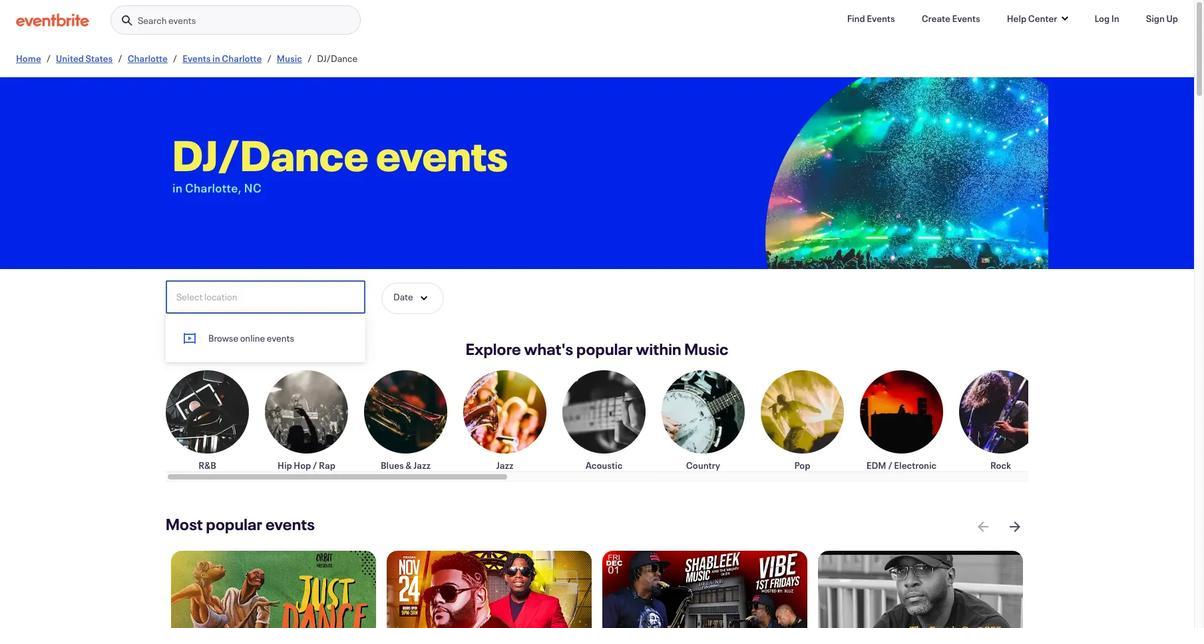 Task type: vqa. For each thing, say whether or not it's contained in the screenshot.
Music to the top
yes



Task type: describe. For each thing, give the bounding box(es) containing it.
acoustic
[[586, 459, 623, 472]]

log in link
[[1084, 5, 1131, 32]]

rap
[[319, 459, 336, 472]]

sign
[[1147, 12, 1165, 25]]

create events link
[[912, 5, 991, 32]]

/ right states
[[118, 52, 122, 65]]

sign up
[[1147, 12, 1179, 25]]

2 charlotte from the left
[[222, 52, 262, 65]]

&
[[406, 459, 412, 472]]

2 jazz from the left
[[496, 459, 514, 472]]

blues
[[381, 459, 404, 472]]

home / united states / charlotte / events in charlotte / music / dj/dance
[[16, 52, 358, 65]]

states
[[86, 52, 113, 65]]

in
[[1112, 12, 1120, 25]]

country link
[[662, 370, 745, 472]]

/ left rap
[[313, 459, 317, 472]]

/ right music link
[[308, 52, 312, 65]]

events inside button
[[267, 332, 294, 344]]

1 charlotte from the left
[[128, 52, 168, 65]]

0 horizontal spatial events
[[183, 52, 211, 65]]

date
[[394, 290, 413, 303]]

events for find events
[[867, 12, 896, 25]]

1 jazz from the left
[[414, 459, 431, 472]]

charlotte link
[[128, 52, 168, 65]]

center
[[1029, 12, 1058, 25]]

log
[[1095, 12, 1110, 25]]

1 vertical spatial music
[[685, 338, 729, 360]]

vibe 1st  fridays with shableek  music & the mighty dj dr primary image image
[[603, 551, 808, 628]]

date button
[[382, 282, 444, 314]]

within
[[636, 338, 682, 360]]

vayb live in charlotte primary image image
[[387, 551, 592, 628]]

blues & jazz link
[[364, 370, 448, 472]]

/ right home link
[[46, 52, 51, 65]]

0 vertical spatial dj/dance
[[317, 52, 358, 65]]

pop link
[[761, 370, 844, 472]]

edm
[[867, 459, 887, 472]]

in inside "dj/dance events in charlotte, nc"
[[172, 180, 183, 196]]

acoustic link
[[563, 370, 646, 472]]

explore
[[466, 338, 521, 360]]

log in
[[1095, 12, 1120, 25]]

blues & jazz
[[381, 459, 431, 472]]

/ right the charlotte link
[[173, 52, 177, 65]]

hip
[[278, 459, 292, 472]]

browse online events
[[208, 332, 294, 344]]

jazz link
[[464, 370, 547, 472]]

country
[[687, 459, 721, 472]]

/ right edm
[[888, 459, 893, 472]]

edm / electronic link
[[860, 370, 944, 472]]

find events
[[848, 12, 896, 25]]

events in charlotte link
[[183, 52, 262, 65]]

just dance! primary image image
[[171, 551, 376, 628]]

Select location text field
[[167, 282, 364, 312]]



Task type: locate. For each thing, give the bounding box(es) containing it.
1 vertical spatial popular
[[206, 513, 263, 535]]

charlotte down search events button
[[222, 52, 262, 65]]

sign up link
[[1136, 5, 1189, 32]]

events inside button
[[168, 14, 196, 27]]

0 horizontal spatial popular
[[206, 513, 263, 535]]

events down search events
[[183, 52, 211, 65]]

charlotte
[[128, 52, 168, 65], [222, 52, 262, 65]]

electronic
[[895, 459, 937, 472]]

eventbrite image
[[16, 13, 89, 27]]

arrow left chunky_svg image
[[976, 519, 992, 535]]

in down search events button
[[213, 52, 220, 65]]

1 horizontal spatial popular
[[577, 338, 633, 360]]

help
[[1007, 12, 1027, 25]]

search events
[[138, 14, 196, 27]]

in left charlotte,
[[172, 180, 183, 196]]

r&b
[[199, 459, 216, 472]]

1 horizontal spatial events
[[867, 12, 896, 25]]

events for create events
[[953, 12, 981, 25]]

2 horizontal spatial events
[[953, 12, 981, 25]]

events right create
[[953, 12, 981, 25]]

events inside "dj/dance events in charlotte, nc"
[[376, 127, 508, 182]]

hop
[[294, 459, 311, 472]]

dj/dance
[[317, 52, 358, 65], [172, 127, 369, 182]]

browse
[[208, 332, 238, 344]]

the beat is on- 3rd saturday's-featuring dj econic primary image image
[[819, 551, 1024, 628]]

charlotte down search on the top left of page
[[128, 52, 168, 65]]

up
[[1167, 12, 1179, 25]]

0 horizontal spatial music
[[277, 52, 302, 65]]

events right find
[[867, 12, 896, 25]]

1 horizontal spatial music
[[685, 338, 729, 360]]

jazz
[[414, 459, 431, 472], [496, 459, 514, 472]]

0 vertical spatial in
[[213, 52, 220, 65]]

browse online events button
[[166, 319, 366, 357]]

music down search events button
[[277, 52, 302, 65]]

charlotte,
[[185, 180, 242, 196]]

online
[[240, 332, 265, 344]]

dj/dance events in charlotte, nc
[[172, 127, 508, 196]]

0 horizontal spatial charlotte
[[128, 52, 168, 65]]

popular left within
[[577, 338, 633, 360]]

edm / electronic
[[867, 459, 937, 472]]

home
[[16, 52, 41, 65]]

r&b link
[[166, 370, 249, 472]]

hip hop / rap link
[[265, 370, 348, 472]]

0 horizontal spatial jazz
[[414, 459, 431, 472]]

music right within
[[685, 338, 729, 360]]

/ left music link
[[267, 52, 272, 65]]

0 vertical spatial popular
[[577, 338, 633, 360]]

find
[[848, 12, 866, 25]]

0 horizontal spatial in
[[172, 180, 183, 196]]

rock
[[991, 459, 1012, 472]]

1 horizontal spatial charlotte
[[222, 52, 262, 65]]

pop
[[795, 459, 811, 472]]

create
[[922, 12, 951, 25]]

popular
[[577, 338, 633, 360], [206, 513, 263, 535]]

most
[[166, 513, 203, 535]]

nc
[[244, 180, 262, 196]]

in
[[213, 52, 220, 65], [172, 180, 183, 196]]

events
[[867, 12, 896, 25], [953, 12, 981, 25], [183, 52, 211, 65]]

explore what's popular within music
[[466, 338, 729, 360]]

search events button
[[111, 5, 361, 35]]

music link
[[277, 52, 302, 65]]

1 vertical spatial dj/dance
[[172, 127, 369, 182]]

0 vertical spatial music
[[277, 52, 302, 65]]

[object object] image
[[761, 77, 1049, 307]]

hip hop / rap
[[278, 459, 336, 472]]

popular right most
[[206, 513, 263, 535]]

united states link
[[56, 52, 113, 65]]

arrow right chunky_svg image
[[1008, 519, 1024, 535]]

/
[[46, 52, 51, 65], [118, 52, 122, 65], [173, 52, 177, 65], [267, 52, 272, 65], [308, 52, 312, 65], [313, 459, 317, 472], [888, 459, 893, 472]]

most popular events
[[166, 513, 315, 535]]

what's
[[524, 338, 574, 360]]

home link
[[16, 52, 41, 65]]

rock link
[[960, 370, 1043, 472]]

dj/dance inside "dj/dance events in charlotte, nc"
[[172, 127, 369, 182]]

create events
[[922, 12, 981, 25]]

1 horizontal spatial jazz
[[496, 459, 514, 472]]

united
[[56, 52, 84, 65]]

find events link
[[837, 5, 906, 32]]

search
[[138, 14, 167, 27]]

music
[[277, 52, 302, 65], [685, 338, 729, 360]]

1 vertical spatial in
[[172, 180, 183, 196]]

events
[[168, 14, 196, 27], [376, 127, 508, 182], [267, 332, 294, 344], [266, 513, 315, 535]]

help center
[[1007, 12, 1058, 25]]

1 horizontal spatial in
[[213, 52, 220, 65]]



